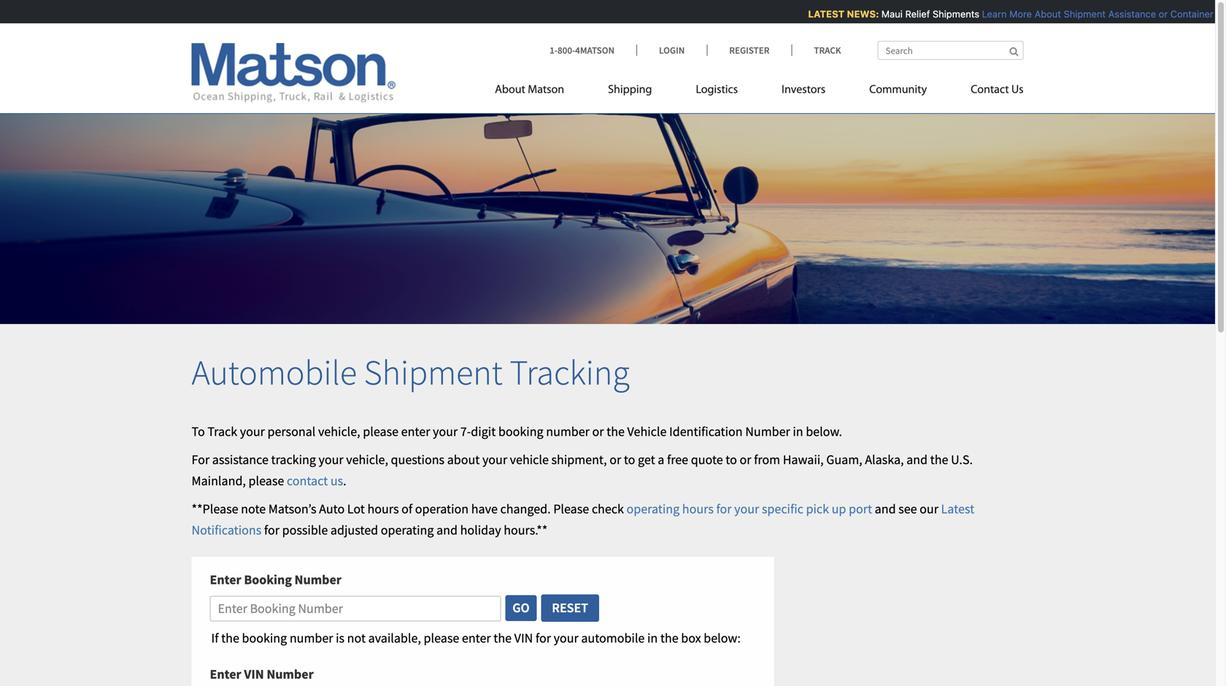 Task type: locate. For each thing, give the bounding box(es) containing it.
auto
[[319, 501, 345, 517]]

off/picking
[[657, 8, 719, 19]]

0 vertical spatial operating
[[966, 8, 1009, 19]]

1 vertical spatial enter
[[210, 666, 241, 682]]

us
[[330, 472, 343, 489]]

vehicle, right personal
[[318, 423, 360, 440]]

hours left posted at the top right of page
[[1065, 8, 1090, 19]]

to left get
[[624, 451, 635, 468]]

1 horizontal spatial operating
[[627, 501, 680, 517]]

or left from on the bottom of page
[[740, 451, 751, 468]]

None button
[[540, 594, 600, 622], [504, 594, 538, 622], [540, 594, 600, 622], [504, 594, 538, 622]]

1 horizontal spatial to
[[726, 451, 737, 468]]

hours.**
[[504, 522, 548, 538]]

0 horizontal spatial adjusted
[[331, 522, 378, 538]]

number up shipment,
[[546, 423, 590, 440]]

1 vertical spatial shipment
[[364, 350, 503, 394]]

track right to
[[207, 423, 237, 440]]

0 vertical spatial please
[[811, 8, 840, 19]]

register
[[729, 44, 770, 56]]

to right "quote"
[[726, 451, 737, 468]]

1 horizontal spatial shipment
[[1059, 8, 1101, 19]]

please up note
[[249, 472, 284, 489]]

hawaii,
[[783, 451, 824, 468]]

is
[[336, 630, 345, 646]]

for left relief
[[872, 8, 884, 19]]

1-800-4matson
[[550, 44, 615, 56]]

and right alaska,
[[907, 451, 928, 468]]

1 horizontal spatial please
[[363, 423, 399, 440]]

please right "available,"
[[424, 630, 459, 646]]

1 horizontal spatial booking
[[498, 423, 543, 440]]

possible down 'matson's' on the left of page
[[282, 522, 328, 538]]

automobile
[[192, 350, 357, 394]]

1 vertical spatial vehicle,
[[346, 451, 388, 468]]

about matson link
[[495, 77, 586, 107]]

0 vertical spatial enter
[[210, 571, 241, 588]]

1 horizontal spatial about
[[1030, 8, 1056, 19]]

login link
[[636, 44, 707, 56]]

possible right news:
[[886, 8, 923, 19]]

booking up "enter vin number"
[[242, 630, 287, 646]]

2 to from the left
[[726, 451, 737, 468]]

7-
[[460, 423, 471, 440]]

0 horizontal spatial vin
[[244, 666, 264, 682]]

None search field
[[878, 41, 1024, 60]]

0 vertical spatial adjusted
[[926, 8, 964, 19]]

booking
[[244, 571, 292, 588]]

shipping
[[608, 84, 652, 96]]

0 horizontal spatial operating
[[381, 522, 434, 538]]

in left box
[[647, 630, 658, 646]]

shipment
[[1059, 8, 1101, 19], [364, 350, 503, 394]]

0 horizontal spatial about
[[495, 84, 525, 96]]

your
[[240, 423, 265, 440], [433, 423, 458, 440], [319, 451, 343, 468], [482, 451, 507, 468], [734, 501, 759, 517], [554, 630, 579, 646]]

vehicle, up .
[[346, 451, 388, 468]]

vehicle
[[510, 451, 549, 468]]

shipment left assistance
[[1059, 8, 1101, 19]]

if the booking number is not available, please enter the vin for your automobile in the box below:
[[211, 630, 741, 646]]

shipments
[[928, 8, 975, 19]]

check down for assistance tracking your vehicle, questions about your vehicle shipment, or to get a free quote to or from hawaii, guam, alaska, and the u.s. mainland, please
[[592, 501, 624, 517]]

0 vertical spatial vehicle,
[[318, 423, 360, 440]]

1 vertical spatial please
[[249, 472, 284, 489]]

Search search field
[[878, 41, 1024, 60]]

shipment,
[[551, 451, 607, 468]]

or right under
[[1154, 8, 1163, 19]]

logistics
[[696, 84, 738, 96]]

adjusted down lot
[[331, 522, 378, 538]]

1 vertical spatial operating
[[627, 501, 680, 517]]

vehicle, for please
[[318, 423, 360, 440]]

pick
[[806, 501, 829, 517]]

2 horizontal spatial hours
[[1065, 8, 1090, 19]]

if
[[211, 630, 219, 646]]

and
[[1011, 8, 1028, 19], [907, 451, 928, 468], [875, 501, 896, 517], [436, 522, 458, 538]]

1 enter from the top
[[210, 571, 241, 588]]

check left maui
[[842, 8, 869, 19]]

1 horizontal spatial check
[[842, 8, 869, 19]]

the
[[607, 423, 625, 440], [930, 451, 948, 468], [221, 630, 239, 646], [494, 630, 512, 646], [660, 630, 678, 646]]

1 horizontal spatial track
[[814, 44, 841, 56]]

booking
[[498, 423, 543, 440], [242, 630, 287, 646]]

check
[[842, 8, 869, 19], [592, 501, 624, 517]]

for possible adjusted operating and holiday hours.**
[[261, 522, 548, 538]]

digit
[[471, 423, 496, 440]]

1 horizontal spatial hours
[[682, 501, 714, 517]]

hours left of
[[367, 501, 399, 517]]

for
[[872, 8, 884, 19], [716, 501, 732, 517], [264, 522, 280, 538], [536, 630, 551, 646]]

0 horizontal spatial hours
[[367, 501, 399, 517]]

800-
[[558, 44, 575, 56]]

matson's
[[268, 501, 316, 517]]

number left is
[[290, 630, 333, 646]]

vin
[[514, 630, 533, 646], [244, 666, 264, 682]]

relief
[[901, 8, 925, 19]]

holiday right more
[[1030, 8, 1062, 19]]

adjusted
[[926, 8, 964, 19], [331, 522, 378, 538]]

of
[[401, 501, 412, 517]]

shipment up 7-
[[364, 350, 503, 394]]

0 horizontal spatial enter
[[401, 423, 430, 440]]

vehicle, inside for assistance tracking your vehicle, questions about your vehicle shipment, or to get a free quote to or from hawaii, guam, alaska, and the u.s. mainland, please
[[346, 451, 388, 468]]

number for enter vin number
[[267, 666, 314, 682]]

hours for changed.
[[682, 501, 714, 517]]

1 vertical spatial check
[[592, 501, 624, 517]]

0 horizontal spatial to
[[624, 451, 635, 468]]

1 to from the left
[[624, 451, 635, 468]]

contact us .
[[287, 472, 346, 489]]

2 vertical spatial operating
[[381, 522, 434, 538]]

2 enter from the top
[[210, 666, 241, 682]]

0 vertical spatial number
[[546, 423, 590, 440]]

please down for assistance tracking your vehicle, questions about your vehicle shipment, or to get a free quote to or from hawaii, guam, alaska, and the u.s. mainland, please
[[553, 501, 589, 517]]

enter left 'booking'
[[210, 571, 241, 588]]

adjusted right relief
[[926, 8, 964, 19]]

0 horizontal spatial holiday
[[460, 522, 501, 538]]

0 vertical spatial possible
[[886, 8, 923, 19]]

Enter Booking Number text field
[[210, 596, 501, 621]]

1 vertical spatial please
[[553, 501, 589, 517]]

1 vertical spatial adjusted
[[331, 522, 378, 538]]

1 horizontal spatial possible
[[886, 8, 923, 19]]

0 horizontal spatial in
[[647, 630, 658, 646]]

0 horizontal spatial track
[[207, 423, 237, 440]]

and right learn
[[1011, 8, 1028, 19]]

track link
[[791, 44, 841, 56]]

number for enter booking number
[[294, 571, 342, 588]]

booking up vehicle
[[498, 423, 543, 440]]

hours for adjusted
[[1065, 8, 1090, 19]]

1 horizontal spatial in
[[793, 423, 803, 440]]

below.
[[806, 423, 842, 440]]

0 vertical spatial track
[[814, 44, 841, 56]]

1 vertical spatial about
[[495, 84, 525, 96]]

matson
[[528, 84, 564, 96]]

1 horizontal spatial number
[[546, 423, 590, 440]]

questions
[[391, 451, 445, 468]]

below:
[[704, 630, 741, 646]]

assistance
[[212, 451, 268, 468]]

1 vertical spatial possible
[[282, 522, 328, 538]]

2 horizontal spatial please
[[424, 630, 459, 646]]

1 vertical spatial booking
[[242, 630, 287, 646]]

in left below.
[[793, 423, 803, 440]]

please
[[363, 423, 399, 440], [249, 472, 284, 489], [424, 630, 459, 646]]

2 vertical spatial number
[[267, 666, 314, 682]]

1 vertical spatial track
[[207, 423, 237, 440]]

contact us link
[[949, 77, 1024, 107]]

hours down "quote"
[[682, 501, 714, 517]]

about right more
[[1030, 8, 1056, 19]]

for down "quote"
[[716, 501, 732, 517]]

holiday
[[1030, 8, 1062, 19], [460, 522, 501, 538]]

track down latest
[[814, 44, 841, 56]]

learn more about shipment assistance or container loa link
[[977, 8, 1226, 19]]

latest notifications
[[192, 501, 974, 538]]

not
[[347, 630, 366, 646]]

0 vertical spatial in
[[793, 423, 803, 440]]

0 vertical spatial shipment
[[1059, 8, 1101, 19]]

0 horizontal spatial please
[[249, 472, 284, 489]]

dropping off/picking up your vehicle please check for possible adjusted operating and holiday hours posted under "latest notificati
[[604, 8, 1226, 19]]

enter down if
[[210, 666, 241, 682]]

contact
[[971, 84, 1009, 96]]

0 horizontal spatial booking
[[242, 630, 287, 646]]

box
[[681, 630, 701, 646]]

or left get
[[610, 451, 621, 468]]

holiday down have
[[460, 522, 501, 538]]

contact us link
[[287, 472, 343, 489]]

1 vertical spatial in
[[647, 630, 658, 646]]

1 vertical spatial enter
[[462, 630, 491, 646]]

in
[[793, 423, 803, 440], [647, 630, 658, 646]]

and left see
[[875, 501, 896, 517]]

1 horizontal spatial vin
[[514, 630, 533, 646]]

investors
[[782, 84, 826, 96]]

latest
[[941, 501, 974, 517]]

1 vertical spatial number
[[294, 571, 342, 588]]

see
[[899, 501, 917, 517]]

about left matson
[[495, 84, 525, 96]]

note
[[241, 501, 266, 517]]

please left news:
[[811, 8, 840, 19]]

0 vertical spatial holiday
[[1030, 8, 1062, 19]]

1 vertical spatial number
[[290, 630, 333, 646]]

about
[[1030, 8, 1056, 19], [495, 84, 525, 96]]

2 vertical spatial please
[[424, 630, 459, 646]]

please up questions
[[363, 423, 399, 440]]

hours
[[1065, 8, 1090, 19], [367, 501, 399, 517], [682, 501, 714, 517]]

vehicle
[[767, 8, 808, 19]]

4matson
[[575, 44, 615, 56]]

logistics link
[[674, 77, 760, 107]]

learn
[[977, 8, 1002, 19]]



Task type: describe. For each thing, give the bounding box(es) containing it.
1 horizontal spatial adjusted
[[926, 8, 964, 19]]

0 horizontal spatial shipment
[[364, 350, 503, 394]]

notifications
[[192, 522, 261, 538]]

loa
[[1211, 8, 1226, 19]]

blue matson logo with ocean, shipping, truck, rail and logistics written beneath it. image
[[192, 43, 396, 103]]

your left 7-
[[433, 423, 458, 440]]

about matson
[[495, 84, 564, 96]]

for left "automobile"
[[536, 630, 551, 646]]

investors link
[[760, 77, 847, 107]]

your up 'assistance'
[[240, 423, 265, 440]]

latest news: maui relief shipments learn more about shipment assistance or container loa
[[803, 8, 1226, 19]]

notificati
[[1188, 8, 1226, 19]]

operating hours for your specific pick up port link
[[627, 501, 872, 517]]

your left "automobile"
[[554, 630, 579, 646]]

us
[[1011, 84, 1024, 96]]

container
[[1166, 8, 1209, 19]]

a
[[658, 451, 664, 468]]

posted
[[1092, 8, 1123, 19]]

0 vertical spatial vin
[[514, 630, 533, 646]]

news:
[[842, 8, 874, 19]]

**please note matson's auto lot hours of operation have changed. please check operating hours for your specific pick up port and see our
[[192, 501, 941, 517]]

.
[[343, 472, 346, 489]]

to track your personal vehicle, please enter your 7-digit booking number or the vehicle identification number in below.
[[192, 423, 842, 440]]

up
[[721, 8, 735, 19]]

maui
[[877, 8, 898, 19]]

enter booking number
[[210, 571, 342, 588]]

0 horizontal spatial possible
[[282, 522, 328, 538]]

quote
[[691, 451, 723, 468]]

guam,
[[826, 451, 862, 468]]

vehicle, for questions
[[346, 451, 388, 468]]

and down operation
[[436, 522, 458, 538]]

0 vertical spatial please
[[363, 423, 399, 440]]

your down digit
[[482, 451, 507, 468]]

mainland,
[[192, 472, 246, 489]]

community
[[869, 84, 927, 96]]

alaska,
[[865, 451, 904, 468]]

changed.
[[500, 501, 551, 517]]

your up us
[[319, 451, 343, 468]]

or up shipment,
[[592, 423, 604, 440]]

assistance
[[1104, 8, 1151, 19]]

the inside for assistance tracking your vehicle, questions about your vehicle shipment, or to get a free quote to or from hawaii, guam, alaska, and the u.s. mainland, please
[[930, 451, 948, 468]]

shipping link
[[586, 77, 674, 107]]

latest notifications link
[[192, 501, 974, 538]]

lot
[[347, 501, 365, 517]]

identification
[[669, 423, 743, 440]]

u.s.
[[951, 451, 973, 468]]

from
[[754, 451, 780, 468]]

1 horizontal spatial please
[[811, 8, 840, 19]]

0 vertical spatial about
[[1030, 8, 1056, 19]]

available,
[[368, 630, 421, 646]]

vehicle
[[627, 423, 667, 440]]

under
[[1125, 8, 1151, 19]]

1-800-4matson link
[[550, 44, 636, 56]]

1 vertical spatial vin
[[244, 666, 264, 682]]

0 horizontal spatial number
[[290, 630, 333, 646]]

**please
[[192, 501, 238, 517]]

1 horizontal spatial enter
[[462, 630, 491, 646]]

0 horizontal spatial check
[[592, 501, 624, 517]]

about inside top menu "navigation"
[[495, 84, 525, 96]]

"latest
[[1154, 8, 1185, 19]]

contact
[[287, 472, 328, 489]]

and inside for assistance tracking your vehicle, questions about your vehicle shipment, or to get a free quote to or from hawaii, guam, alaska, and the u.s. mainland, please
[[907, 451, 928, 468]]

enter for enter vin number
[[210, 666, 241, 682]]

tracking
[[271, 451, 316, 468]]

get
[[638, 451, 655, 468]]

for down note
[[264, 522, 280, 538]]

free
[[667, 451, 688, 468]]

login
[[659, 44, 685, 56]]

about
[[447, 451, 480, 468]]

search image
[[1010, 47, 1018, 56]]

community link
[[847, 77, 949, 107]]

for
[[192, 451, 210, 468]]

for assistance tracking your vehicle, questions about your vehicle shipment, or to get a free quote to or from hawaii, guam, alaska, and the u.s. mainland, please
[[192, 451, 973, 489]]

dropping
[[604, 8, 655, 19]]

tracking
[[510, 350, 630, 394]]

contact us
[[971, 84, 1024, 96]]

your left specific
[[734, 501, 759, 517]]

0 vertical spatial booking
[[498, 423, 543, 440]]

enter for enter booking number
[[210, 571, 241, 588]]

0 vertical spatial enter
[[401, 423, 430, 440]]

operation
[[415, 501, 469, 517]]

our
[[920, 501, 939, 517]]

please inside for assistance tracking your vehicle, questions about your vehicle shipment, or to get a free quote to or from hawaii, guam, alaska, and the u.s. mainland, please
[[249, 472, 284, 489]]

enter vin number
[[210, 666, 314, 682]]

automobile
[[581, 630, 645, 646]]

convertible car at beach during sunset. car shipping by matson to hawaii, alaska and guam. image
[[0, 90, 1215, 324]]

top menu navigation
[[495, 77, 1024, 107]]

specific
[[762, 501, 803, 517]]

have
[[471, 501, 498, 517]]

personal
[[267, 423, 316, 440]]

0 horizontal spatial please
[[553, 501, 589, 517]]

1 horizontal spatial holiday
[[1030, 8, 1062, 19]]

register link
[[707, 44, 791, 56]]

more
[[1005, 8, 1027, 19]]

your
[[737, 8, 765, 19]]

0 vertical spatial number
[[745, 423, 790, 440]]

up
[[832, 501, 846, 517]]

latest
[[803, 8, 840, 19]]

2 horizontal spatial operating
[[966, 8, 1009, 19]]

0 vertical spatial check
[[842, 8, 869, 19]]

1 vertical spatial holiday
[[460, 522, 501, 538]]

1-
[[550, 44, 558, 56]]

port
[[849, 501, 872, 517]]



Task type: vqa. For each thing, say whether or not it's contained in the screenshot.
Tacoma link
no



